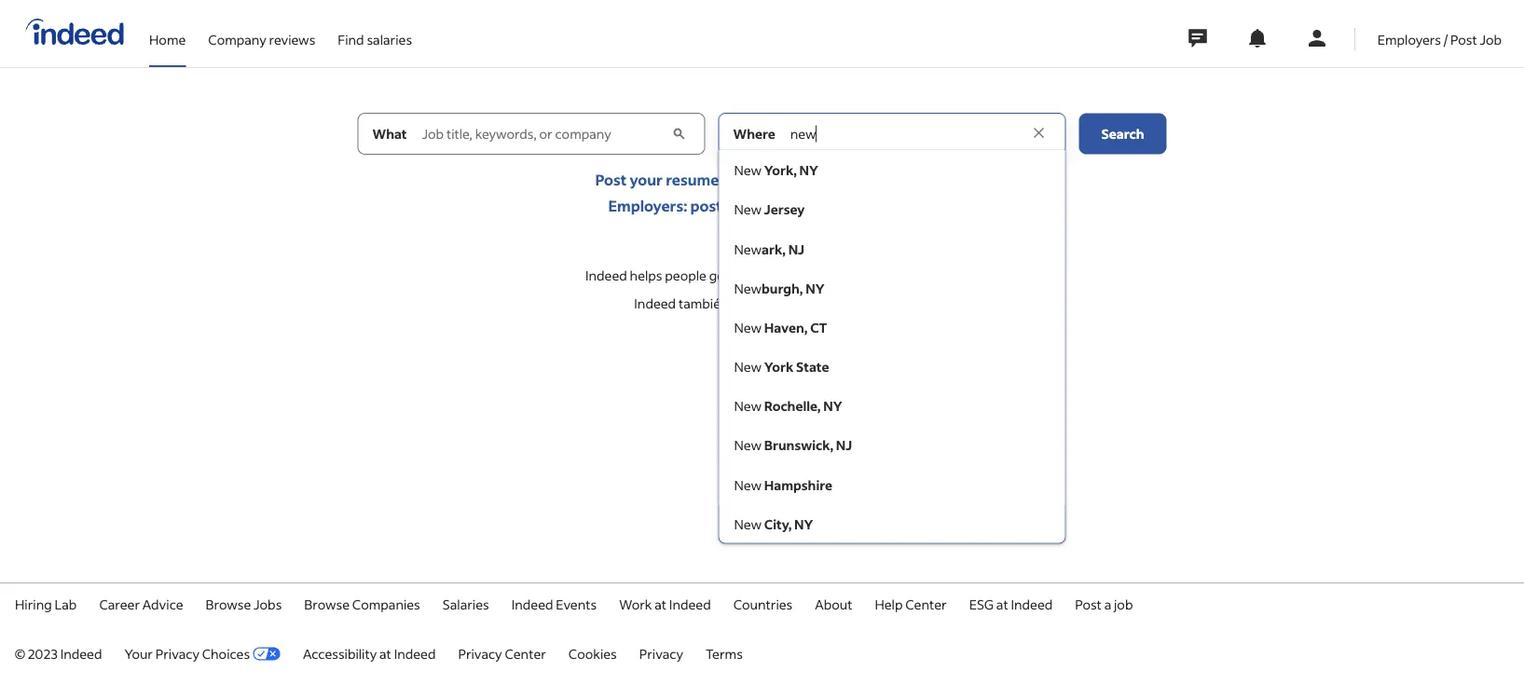 Task type: vqa. For each thing, say whether or not it's contained in the screenshot.
NEW HAMPSHIRE
yes



Task type: locate. For each thing, give the bounding box(es) containing it.
new left brunswick,
[[734, 437, 762, 454]]

2 clear image from the left
[[1031, 125, 1050, 143]]

new up the jobs: on the left of page
[[734, 241, 762, 257]]

1 horizontal spatial center
[[906, 596, 947, 613]]

1 horizontal spatial browse
[[304, 596, 350, 613]]

about link
[[815, 596, 853, 613]]

new down está
[[734, 319, 762, 336]]

indeed down helps
[[635, 295, 676, 312]]

1 horizontal spatial privacy
[[458, 645, 502, 662]]

home
[[149, 31, 186, 48]]

none search field containing what
[[358, 113, 1167, 544]]

nj
[[789, 241, 805, 257], [836, 437, 853, 454]]

2 new from the top
[[734, 201, 762, 218]]

your privacy choices
[[125, 645, 250, 662]]

notifications unread count 0 image
[[1247, 27, 1269, 49]]

salaries
[[367, 31, 412, 48]]

a
[[817, 170, 825, 189], [726, 196, 734, 215], [1105, 596, 1112, 613]]

post
[[1451, 31, 1478, 48], [596, 170, 627, 189], [1076, 596, 1102, 613]]

3 new from the top
[[734, 241, 762, 257]]

browse jobs link
[[206, 596, 282, 613]]

1 browse from the left
[[206, 596, 251, 613]]

5 new from the top
[[734, 319, 762, 336]]

What field
[[418, 113, 668, 154]]

0 vertical spatial a
[[817, 170, 825, 189]]

7 new from the top
[[734, 398, 762, 415]]

your down takes
[[773, 196, 805, 215]]

1 new from the top
[[734, 162, 762, 179]]

0 horizontal spatial center
[[505, 645, 546, 662]]

0 vertical spatial post
[[1451, 31, 1478, 48]]

4 new from the top
[[734, 280, 762, 297]]

2 clear element from the left
[[1031, 125, 1050, 143]]

new haven, ct element
[[734, 319, 828, 336]]

9 new from the top
[[734, 477, 762, 493]]

browse companies
[[304, 596, 420, 613]]

new york state
[[734, 359, 830, 375]]

next
[[808, 196, 839, 215]]

2 browse from the left
[[304, 596, 350, 613]]

1 horizontal spatial at
[[655, 596, 667, 613]]

privacy right your
[[156, 645, 200, 662]]

post for post a job
[[1076, 596, 1102, 613]]

clear element for new
[[670, 125, 689, 143]]

new city, ny element
[[734, 516, 814, 533]]

accessibility at indeed link
[[303, 645, 436, 662]]

None search field
[[358, 113, 1167, 544]]

newark, nj element
[[734, 241, 805, 257]]

2 horizontal spatial post
[[1451, 31, 1478, 48]]

section containing indeed helps people get jobs:
[[0, 257, 1525, 322]]

advice
[[143, 596, 183, 613]]

at right work
[[655, 596, 667, 613]]

countries link
[[734, 596, 793, 613]]

privacy down work at indeed
[[640, 645, 684, 662]]

esg at indeed link
[[970, 596, 1053, 613]]

2 horizontal spatial at
[[997, 596, 1009, 613]]

company
[[208, 31, 267, 48]]

section
[[0, 257, 1525, 322]]

1 horizontal spatial your
[[773, 196, 805, 215]]

is
[[871, 196, 882, 215]]

indeed right 'esg'
[[1011, 596, 1053, 613]]

–
[[760, 196, 773, 215]]

2 privacy from the left
[[458, 645, 502, 662]]

new brunswick, nj
[[734, 437, 853, 454]]

0 horizontal spatial at
[[380, 645, 392, 662]]

new for york state
[[734, 359, 762, 375]]

/
[[1445, 31, 1449, 48]]

browse
[[206, 596, 251, 613], [304, 596, 350, 613]]

ny right burgh,
[[806, 280, 825, 297]]

at
[[655, 596, 667, 613], [997, 596, 1009, 613], [380, 645, 392, 662]]

1 clear image from the left
[[670, 125, 689, 143]]

your
[[630, 170, 663, 189], [773, 196, 805, 215]]

employers: post a job link
[[608, 196, 760, 215]]

1 clear element from the left
[[670, 125, 689, 143]]

new rochelle, ny element
[[734, 398, 843, 415]]

1 vertical spatial nj
[[836, 437, 853, 454]]

center down indeed events link
[[505, 645, 546, 662]]

post up employers:
[[596, 170, 627, 189]]

post a job link
[[1076, 596, 1134, 613]]

post for post your resume - it only takes a few seconds
[[596, 170, 627, 189]]

1 vertical spatial center
[[505, 645, 546, 662]]

home link
[[149, 0, 186, 63]]

million
[[811, 267, 852, 284]]

3 privacy from the left
[[640, 645, 684, 662]]

2 vertical spatial a
[[1105, 596, 1112, 613]]

0 horizontal spatial browse
[[206, 596, 251, 613]]

indeed también está disponible en
[[635, 295, 843, 312]]

new for city, ny
[[734, 516, 762, 533]]

ny
[[800, 162, 819, 179], [806, 280, 825, 297], [824, 398, 843, 415], [795, 516, 814, 533]]

browse for browse jobs
[[206, 596, 251, 613]]

también
[[679, 295, 729, 312]]

0 horizontal spatial post
[[596, 170, 627, 189]]

ny right rochelle,
[[824, 398, 843, 415]]

terms link
[[706, 645, 743, 662]]

new right get
[[734, 280, 762, 297]]

2 horizontal spatial privacy
[[640, 645, 684, 662]]

new up the new city, ny element
[[734, 477, 762, 493]]

new jersey element
[[734, 201, 805, 218]]

where
[[734, 125, 776, 142]]

1 vertical spatial a
[[726, 196, 734, 215]]

10 new from the top
[[734, 516, 762, 533]]

new for ark, nj
[[734, 241, 762, 257]]

0 horizontal spatial your
[[630, 170, 663, 189]]

2 horizontal spatial a
[[1105, 596, 1112, 613]]

clear image left search on the right top of page
[[1031, 125, 1050, 143]]

center right "help"
[[906, 596, 947, 613]]

new for burgh, ny
[[734, 280, 762, 297]]

en
[[825, 295, 840, 312]]

new for york, ny
[[734, 162, 762, 179]]

indeed left "events"
[[512, 596, 554, 613]]

ny right city,
[[795, 516, 814, 533]]

lab
[[55, 596, 77, 613]]

terms
[[706, 645, 743, 662]]

nj for new brunswick, nj
[[836, 437, 853, 454]]

privacy for privacy center
[[458, 645, 502, 662]]

post right /
[[1451, 31, 1478, 48]]

new york, ny
[[734, 162, 819, 179]]

ny for new rochelle, ny
[[824, 398, 843, 415]]

2 vertical spatial post
[[1076, 596, 1102, 613]]

0 horizontal spatial clear element
[[670, 125, 689, 143]]

2023
[[28, 645, 58, 662]]

get
[[710, 267, 730, 284]]

clear element left search on the right top of page
[[1031, 125, 1050, 143]]

1 horizontal spatial clear element
[[1031, 125, 1050, 143]]

hire
[[842, 196, 868, 215]]

privacy
[[156, 645, 200, 662], [458, 645, 502, 662], [640, 645, 684, 662]]

new for rochelle, ny
[[734, 398, 762, 415]]

companies
[[352, 596, 420, 613]]

newburgh, ny element
[[734, 280, 825, 297]]

clear image for jersey
[[1031, 125, 1050, 143]]

your up employers:
[[630, 170, 663, 189]]

new hampshire
[[734, 477, 833, 493]]

main content
[[0, 113, 1525, 544]]

0 vertical spatial nj
[[789, 241, 805, 257]]

1 vertical spatial post
[[596, 170, 627, 189]]

0 horizontal spatial nj
[[789, 241, 805, 257]]

clear image up resume
[[670, 125, 689, 143]]

1 vertical spatial job
[[1115, 596, 1134, 613]]

0 horizontal spatial clear image
[[670, 125, 689, 143]]

new left york
[[734, 359, 762, 375]]

over
[[763, 267, 793, 284]]

está
[[732, 295, 757, 312]]

privacy center
[[458, 645, 546, 662]]

1 horizontal spatial job
[[1115, 596, 1134, 613]]

©
[[15, 645, 25, 662]]

ark,
[[762, 241, 786, 257]]

at right the accessibility
[[380, 645, 392, 662]]

search button
[[1080, 113, 1167, 154]]

privacy down salaries
[[458, 645, 502, 662]]

post inside main content
[[596, 170, 627, 189]]

0 horizontal spatial privacy
[[156, 645, 200, 662]]

new down post your resume - it only takes a few seconds in the top of the page
[[734, 201, 762, 218]]

browse up the accessibility
[[304, 596, 350, 613]]

help center link
[[875, 596, 947, 613]]

0 vertical spatial job
[[737, 196, 760, 215]]

cookies
[[569, 645, 617, 662]]

new brunswick, nj element
[[734, 437, 853, 454]]

search
[[1102, 125, 1145, 142]]

haven,
[[765, 319, 808, 336]]

1 horizontal spatial post
[[1076, 596, 1102, 613]]

hampshire
[[765, 477, 833, 493]]

1 privacy from the left
[[156, 645, 200, 662]]

0 horizontal spatial job
[[737, 196, 760, 215]]

hiring lab link
[[15, 596, 77, 613]]

1 horizontal spatial clear image
[[1031, 125, 1050, 143]]

center
[[906, 596, 947, 613], [505, 645, 546, 662]]

main content containing post your resume
[[0, 113, 1525, 544]]

post your resume link
[[596, 170, 719, 189]]

company reviews
[[208, 31, 316, 48]]

new for hampshire
[[734, 477, 762, 493]]

clear image
[[670, 125, 689, 143], [1031, 125, 1050, 143]]

0 horizontal spatial a
[[726, 196, 734, 215]]

1 horizontal spatial nj
[[836, 437, 853, 454]]

new right -
[[734, 162, 762, 179]]

6 new from the top
[[734, 359, 762, 375]]

few
[[828, 170, 854, 189]]

only
[[744, 170, 774, 189]]

at right 'esg'
[[997, 596, 1009, 613]]

new hampshire element
[[734, 477, 833, 493]]

8 new from the top
[[734, 437, 762, 454]]

post right esg at indeed link
[[1076, 596, 1102, 613]]

cookies link
[[569, 645, 617, 662]]

clear element
[[670, 125, 689, 143], [1031, 125, 1050, 143]]

nj right "ark," at top
[[789, 241, 805, 257]]

ny for new york, ny
[[800, 162, 819, 179]]

nj right brunswick,
[[836, 437, 853, 454]]

0 vertical spatial center
[[906, 596, 947, 613]]

ny right york,
[[800, 162, 819, 179]]

browse left jobs
[[206, 596, 251, 613]]

clear element up resume
[[670, 125, 689, 143]]

new left rochelle,
[[734, 398, 762, 415]]

new haven, ct
[[734, 319, 828, 336]]

at for accessibility
[[380, 645, 392, 662]]

indeed right 2023
[[60, 645, 102, 662]]

new left city,
[[734, 516, 762, 533]]

indeed
[[586, 267, 628, 284], [635, 295, 676, 312], [512, 596, 554, 613], [670, 596, 711, 613], [1011, 596, 1053, 613], [60, 645, 102, 662], [394, 645, 436, 662]]



Task type: describe. For each thing, give the bounding box(es) containing it.
rochelle,
[[765, 398, 821, 415]]

browse for browse companies
[[304, 596, 350, 613]]

employers: post a job
[[608, 196, 760, 215]]

privacy link
[[640, 645, 684, 662]]

new rochelle, ny
[[734, 398, 843, 415]]

new york state element
[[734, 359, 830, 375]]

jobs
[[254, 596, 282, 613]]

it
[[732, 170, 741, 189]]

shared
[[898, 267, 939, 284]]

company reviews link
[[208, 0, 316, 63]]

nj for new ark, nj
[[789, 241, 805, 257]]

burgh,
[[762, 280, 803, 297]]

stories
[[854, 267, 895, 284]]

messages unread count 0 image
[[1186, 20, 1210, 57]]

at for esg
[[997, 596, 1009, 613]]

york,
[[765, 162, 797, 179]]

© 2023 indeed
[[15, 645, 102, 662]]

career advice link
[[99, 596, 183, 613]]

suggestions list box
[[719, 150, 1067, 544]]

people
[[665, 267, 707, 284]]

privacy center link
[[458, 645, 546, 662]]

your next hire is here
[[773, 196, 916, 215]]

post your resume - it only takes a few seconds
[[596, 170, 914, 189]]

clear element for jersey
[[1031, 125, 1050, 143]]

clear image for new
[[670, 125, 689, 143]]

center for help center
[[906, 596, 947, 613]]

state
[[797, 359, 830, 375]]

ny for new burgh, ny
[[806, 280, 825, 297]]

0 vertical spatial your
[[630, 170, 663, 189]]

at for work
[[655, 596, 667, 613]]

takes
[[777, 170, 814, 189]]

-
[[722, 170, 729, 189]]

what
[[373, 125, 407, 142]]

16
[[796, 267, 809, 284]]

esg
[[970, 596, 994, 613]]

find salaries
[[338, 31, 412, 48]]

employers:
[[608, 196, 688, 215]]

ct
[[811, 319, 828, 336]]

your
[[125, 645, 153, 662]]

choices
[[202, 645, 250, 662]]

new ark, nj
[[734, 241, 805, 257]]

indeed events link
[[512, 596, 597, 613]]

find
[[338, 31, 364, 48]]

hiring
[[15, 596, 52, 613]]

accessibility
[[303, 645, 377, 662]]

resume
[[666, 170, 719, 189]]

new jersey
[[734, 201, 805, 218]]

1 vertical spatial your
[[773, 196, 805, 215]]

post a job
[[1076, 596, 1134, 613]]

seconds
[[857, 170, 914, 189]]

browse jobs
[[206, 596, 282, 613]]

countries
[[734, 596, 793, 613]]

account image
[[1307, 27, 1329, 49]]

employers / post job link
[[1378, 0, 1503, 63]]

about
[[815, 596, 853, 613]]

work at indeed link
[[619, 596, 711, 613]]

career
[[99, 596, 140, 613]]

salaries link
[[443, 596, 489, 613]]

reviews
[[269, 31, 316, 48]]

help center
[[875, 596, 947, 613]]

jobs:
[[732, 267, 761, 284]]

indeed down companies
[[394, 645, 436, 662]]

center for privacy center
[[505, 645, 546, 662]]

employers
[[1378, 31, 1442, 48]]

career advice
[[99, 596, 183, 613]]

privacy for privacy link
[[640, 645, 684, 662]]

Where field
[[787, 113, 1029, 154]]

york
[[765, 359, 794, 375]]

post
[[691, 196, 723, 215]]

your privacy choices link
[[125, 645, 281, 662]]

accessibility at indeed
[[303, 645, 436, 662]]

job
[[1481, 31, 1503, 48]]

new for jersey
[[734, 201, 762, 218]]

jersey
[[765, 201, 805, 218]]

salaries
[[443, 596, 489, 613]]

indeed right work
[[670, 596, 711, 613]]

events
[[556, 596, 597, 613]]

brunswick,
[[765, 437, 834, 454]]

hiring lab
[[15, 596, 77, 613]]

1 horizontal spatial a
[[817, 170, 825, 189]]

indeed helps people get jobs: over 16 million stories shared
[[586, 267, 939, 284]]

disponible
[[760, 295, 822, 312]]

browse companies link
[[304, 596, 420, 613]]

city,
[[765, 516, 792, 533]]

new york, ny element
[[734, 162, 819, 179]]

work at indeed
[[619, 596, 711, 613]]

new for haven, ct
[[734, 319, 762, 336]]

new for brunswick, nj
[[734, 437, 762, 454]]

ny for new city, ny
[[795, 516, 814, 533]]

new burgh, ny
[[734, 280, 825, 297]]

indeed left helps
[[586, 267, 628, 284]]

work
[[619, 596, 652, 613]]



